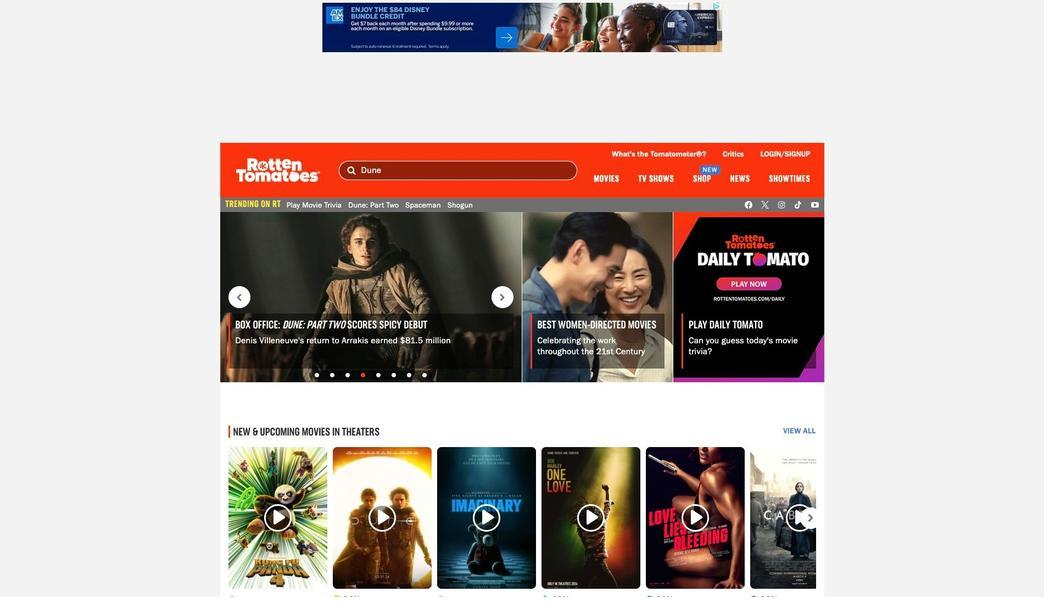 Task type: locate. For each thing, give the bounding box(es) containing it.
navigation bar element
[[220, 143, 825, 198]]



